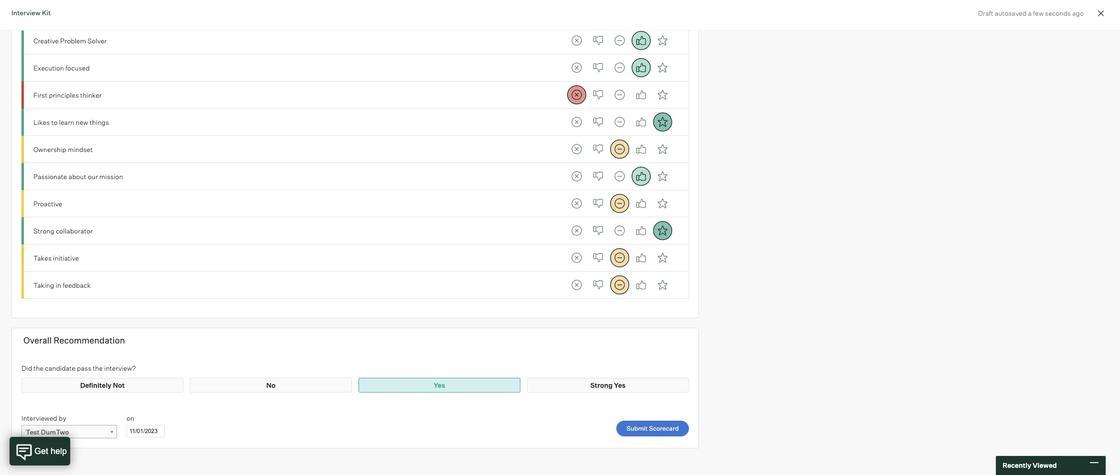 Task type: describe. For each thing, give the bounding box(es) containing it.
no image for takes initiative
[[588, 249, 608, 268]]

problem
[[60, 37, 86, 45]]

viewed
[[1033, 462, 1057, 470]]

yes button for in
[[631, 276, 651, 295]]

2 yes from the left
[[614, 382, 626, 390]]

tab list for about
[[567, 167, 672, 186]]

few
[[1033, 9, 1044, 17]]

focused
[[65, 64, 90, 72]]

in
[[56, 282, 61, 290]]

strong for strong collaborator
[[33, 227, 54, 235]]

candidate
[[45, 365, 75, 373]]

no image for taking in feedback
[[588, 276, 608, 295]]

test dumtwo
[[26, 429, 69, 437]]

scorecard
[[649, 425, 679, 433]]

ownership mindset
[[33, 145, 93, 154]]

thinker
[[80, 91, 102, 99]]

tab list for in
[[567, 276, 672, 295]]

tab list for initiative
[[567, 249, 672, 268]]

about
[[69, 173, 86, 181]]

3 mixed image from the top
[[610, 222, 629, 241]]

initiative
[[53, 254, 79, 262]]

creative
[[33, 37, 59, 45]]

mixed image for solver
[[610, 31, 629, 50]]

personality
[[21, 13, 58, 21]]

no button for in
[[588, 276, 608, 295]]

definitely not button for in
[[567, 276, 586, 295]]

mixed image for feedback
[[610, 276, 629, 295]]

yes image for feedback
[[631, 276, 651, 295]]

mixed image for mindset
[[610, 140, 629, 159]]

yes button for mindset
[[631, 140, 651, 159]]

passionate
[[33, 173, 67, 181]]

definitely not button for mindset
[[567, 140, 586, 159]]

definitely not image for solver
[[567, 31, 586, 50]]

no image for to
[[588, 113, 608, 132]]

yes button for to
[[631, 113, 651, 132]]

definitely not image for takes initiative
[[567, 249, 586, 268]]

7 mixed button from the top
[[610, 195, 629, 214]]

definitely not image for feedback
[[567, 276, 586, 295]]

submit scorecard link
[[617, 422, 689, 437]]

recently viewed
[[1003, 462, 1057, 470]]

yes button for about
[[631, 167, 651, 186]]

yes button for focused
[[631, 58, 651, 78]]

strong yes image for principles
[[653, 86, 672, 105]]

3 strong yes image from the top
[[653, 222, 672, 241]]

overall
[[23, 336, 52, 346]]

ownership
[[33, 145, 66, 154]]

interview kit
[[11, 9, 51, 17]]

personality traits
[[21, 13, 79, 21]]

passionate about our mission
[[33, 173, 123, 181]]

no image for mindset
[[588, 140, 608, 159]]

strong yes button for problem
[[653, 31, 672, 50]]

no button for problem
[[588, 31, 608, 50]]

first
[[33, 91, 47, 99]]

test
[[26, 429, 39, 437]]

new
[[76, 118, 88, 126]]

no image for about
[[588, 167, 608, 186]]

strong for strong yes
[[590, 382, 613, 390]]

no image for collaborator
[[588, 222, 608, 241]]

definitely not button for principles
[[567, 86, 586, 105]]

submit scorecard
[[627, 425, 679, 433]]

7 no button from the top
[[588, 195, 608, 214]]

no image for execution focused
[[588, 58, 608, 78]]

execution focused
[[33, 64, 90, 72]]

ago
[[1072, 9, 1084, 17]]

yes image for learn
[[631, 113, 651, 132]]

no
[[266, 382, 276, 390]]

strong yes button for focused
[[653, 58, 672, 78]]

strong yes button for mindset
[[653, 140, 672, 159]]

strong yes image for initiative
[[653, 249, 672, 268]]

execution
[[33, 64, 64, 72]]

5 strong yes image from the top
[[653, 195, 672, 214]]

tab list for principles
[[567, 86, 672, 105]]

definitely not image for ownership mindset
[[567, 140, 586, 159]]

no button for focused
[[588, 58, 608, 78]]

definitely not image for our
[[567, 167, 586, 186]]

definitely not image for likes to learn new things
[[567, 113, 586, 132]]

draft autosaved a few seconds ago
[[978, 9, 1084, 17]]

no button for initiative
[[588, 249, 608, 268]]

takes
[[33, 254, 52, 262]]

test dumtwo link
[[21, 426, 117, 440]]

tab list for mindset
[[567, 140, 672, 159]]

strong yes image for in
[[653, 276, 672, 295]]

first principles thinker
[[33, 91, 102, 99]]

yes image for thinker
[[631, 86, 651, 105]]

definitely not button for collaborator
[[567, 222, 586, 241]]



Task type: locate. For each thing, give the bounding box(es) containing it.
strong yes button for principles
[[653, 86, 672, 105]]

strong collaborator
[[33, 227, 93, 235]]

no button for about
[[588, 167, 608, 186]]

no button for mindset
[[588, 140, 608, 159]]

5 mixed button from the top
[[610, 140, 629, 159]]

7 yes button from the top
[[631, 195, 651, 214]]

3 yes button from the top
[[631, 86, 651, 105]]

likes
[[33, 118, 50, 126]]

1 strong yes button from the top
[[653, 31, 672, 50]]

4 mixed button from the top
[[610, 113, 629, 132]]

no button for collaborator
[[588, 222, 608, 241]]

0 horizontal spatial strong
[[33, 227, 54, 235]]

6 definitely not button from the top
[[567, 167, 586, 186]]

definitely not button for initiative
[[567, 249, 586, 268]]

2 no image from the top
[[588, 58, 608, 78]]

3 mixed image from the top
[[610, 113, 629, 132]]

no image for principles
[[588, 86, 608, 105]]

4 definitely not image from the top
[[567, 140, 586, 159]]

mixed button for in
[[610, 276, 629, 295]]

9 mixed button from the top
[[610, 249, 629, 268]]

4 no image from the top
[[588, 167, 608, 186]]

mixed button for collaborator
[[610, 222, 629, 241]]

yes button for collaborator
[[631, 222, 651, 241]]

collaborator
[[56, 227, 93, 235]]

2 mixed button from the top
[[610, 58, 629, 78]]

yes image for solver
[[631, 31, 651, 50]]

interviewed
[[21, 415, 57, 423]]

strong yes button for to
[[653, 113, 672, 132]]

interview?
[[104, 365, 136, 373]]

on
[[127, 415, 134, 423]]

2 strong yes image from the top
[[653, 167, 672, 186]]

1 definitely not button from the top
[[567, 31, 586, 50]]

8 mixed button from the top
[[610, 222, 629, 241]]

mixed image for to
[[610, 113, 629, 132]]

2 strong yes image from the top
[[653, 86, 672, 105]]

no image
[[588, 86, 608, 105], [588, 113, 608, 132], [588, 140, 608, 159], [588, 167, 608, 186], [588, 195, 608, 214], [588, 222, 608, 241]]

4 tab list from the top
[[567, 113, 672, 132]]

strong yes image for mindset
[[653, 140, 672, 159]]

no button for principles
[[588, 86, 608, 105]]

1 tab list from the top
[[567, 31, 672, 50]]

5 strong yes button from the top
[[653, 140, 672, 159]]

7 strong yes image from the top
[[653, 276, 672, 295]]

5 mixed image from the top
[[610, 195, 629, 214]]

recently
[[1003, 462, 1031, 470]]

10 strong yes button from the top
[[653, 276, 672, 295]]

9 definitely not button from the top
[[567, 249, 586, 268]]

tab list for collaborator
[[567, 222, 672, 241]]

6 no image from the top
[[588, 222, 608, 241]]

no image
[[588, 31, 608, 50], [588, 58, 608, 78], [588, 249, 608, 268], [588, 276, 608, 295]]

definitely not
[[80, 382, 125, 390]]

3 no image from the top
[[588, 140, 608, 159]]

strong yes image for solver
[[653, 31, 672, 50]]

3 mixed button from the top
[[610, 86, 629, 105]]

definitely not image for first principles thinker
[[567, 86, 586, 105]]

definitely not button for problem
[[567, 31, 586, 50]]

strong yes image for to
[[653, 113, 672, 132]]

tab list for problem
[[567, 31, 672, 50]]

1 horizontal spatial strong
[[590, 382, 613, 390]]

4 mixed image from the top
[[610, 276, 629, 295]]

1 horizontal spatial the
[[93, 365, 103, 373]]

strong yes image
[[653, 58, 672, 78], [653, 86, 672, 105], [653, 113, 672, 132], [653, 140, 672, 159], [653, 195, 672, 214], [653, 249, 672, 268], [653, 276, 672, 295]]

definitely not button
[[567, 31, 586, 50], [567, 58, 586, 78], [567, 86, 586, 105], [567, 113, 586, 132], [567, 140, 586, 159], [567, 167, 586, 186], [567, 195, 586, 214], [567, 222, 586, 241], [567, 249, 586, 268], [567, 276, 586, 295]]

overall recommendation
[[23, 336, 125, 346]]

7 strong yes button from the top
[[653, 195, 672, 214]]

0 vertical spatial strong
[[33, 227, 54, 235]]

3 strong yes button from the top
[[653, 86, 672, 105]]

mixed image for initiative
[[610, 249, 629, 268]]

yes image for mindset
[[631, 140, 651, 159]]

8 definitely not button from the top
[[567, 222, 586, 241]]

mixed image for our
[[610, 167, 629, 186]]

1 vertical spatial strong yes image
[[653, 167, 672, 186]]

9 no button from the top
[[588, 249, 608, 268]]

taking in feedback
[[33, 282, 91, 290]]

seconds
[[1045, 9, 1071, 17]]

5 yes button from the top
[[631, 140, 651, 159]]

yes image
[[631, 31, 651, 50], [631, 86, 651, 105], [631, 113, 651, 132], [631, 167, 651, 186], [631, 249, 651, 268], [631, 276, 651, 295]]

9 tab list from the top
[[567, 249, 672, 268]]

10 no button from the top
[[588, 276, 608, 295]]

8 yes button from the top
[[631, 222, 651, 241]]

6 yes button from the top
[[631, 167, 651, 186]]

strong yes image for our
[[653, 167, 672, 186]]

mixed button for mindset
[[610, 140, 629, 159]]

mixed button for to
[[610, 113, 629, 132]]

yes button for principles
[[631, 86, 651, 105]]

4 mixed image from the top
[[610, 140, 629, 159]]

3 no button from the top
[[588, 86, 608, 105]]

5 yes image from the top
[[631, 249, 651, 268]]

5 definitely not image from the top
[[567, 276, 586, 295]]

8 tab list from the top
[[567, 222, 672, 241]]

proactive
[[33, 200, 62, 208]]

4 no image from the top
[[588, 276, 608, 295]]

4 strong yes button from the top
[[653, 113, 672, 132]]

strong
[[33, 227, 54, 235], [590, 382, 613, 390]]

yes button for initiative
[[631, 249, 651, 268]]

6 tab list from the top
[[567, 167, 672, 186]]

1 yes image from the top
[[631, 58, 651, 78]]

draft
[[978, 9, 993, 17]]

4 strong yes image from the top
[[653, 140, 672, 159]]

yes
[[434, 382, 445, 390], [614, 382, 626, 390]]

3 definitely not image from the top
[[567, 195, 586, 214]]

yes button for problem
[[631, 31, 651, 50]]

1 yes from the left
[[434, 382, 445, 390]]

6 strong yes image from the top
[[653, 249, 672, 268]]

mixed image for principles
[[610, 86, 629, 105]]

5 tab list from the top
[[567, 140, 672, 159]]

4 yes image from the top
[[631, 222, 651, 241]]

5 no image from the top
[[588, 195, 608, 214]]

things
[[90, 118, 109, 126]]

our
[[88, 173, 98, 181]]

yes image for focused
[[631, 58, 651, 78]]

0 horizontal spatial yes
[[434, 382, 445, 390]]

mixed button for problem
[[610, 31, 629, 50]]

1 no image from the top
[[588, 86, 608, 105]]

6 strong yes button from the top
[[653, 167, 672, 186]]

strong yes image for focused
[[653, 58, 672, 78]]

mixed image for focused
[[610, 58, 629, 78]]

6 no button from the top
[[588, 167, 608, 186]]

4 definitely not button from the top
[[567, 113, 586, 132]]

strong yes image
[[653, 31, 672, 50], [653, 167, 672, 186], [653, 222, 672, 241]]

1 mixed image from the top
[[610, 31, 629, 50]]

2 mixed image from the top
[[610, 86, 629, 105]]

pass
[[77, 365, 91, 373]]

10 mixed button from the top
[[610, 276, 629, 295]]

strong yes button for initiative
[[653, 249, 672, 268]]

did
[[21, 365, 32, 373]]

dumtwo
[[41, 429, 69, 437]]

1 definitely not image from the top
[[567, 58, 586, 78]]

2 definitely not image from the top
[[567, 167, 586, 186]]

mixed image
[[610, 31, 629, 50], [610, 167, 629, 186], [610, 222, 629, 241], [610, 276, 629, 295]]

definitely not image
[[567, 31, 586, 50], [567, 167, 586, 186], [567, 195, 586, 214], [567, 222, 586, 241], [567, 276, 586, 295]]

no image for creative problem solver
[[588, 31, 608, 50]]

yes image for collaborator
[[631, 222, 651, 241]]

2 yes button from the top
[[631, 58, 651, 78]]

8 no button from the top
[[588, 222, 608, 241]]

4 definitely not image from the top
[[567, 222, 586, 241]]

2 no button from the top
[[588, 58, 608, 78]]

mixed button for focused
[[610, 58, 629, 78]]

interview
[[11, 9, 40, 17]]

principles
[[49, 91, 79, 99]]

yes button
[[631, 31, 651, 50], [631, 58, 651, 78], [631, 86, 651, 105], [631, 113, 651, 132], [631, 140, 651, 159], [631, 167, 651, 186], [631, 195, 651, 214], [631, 222, 651, 241], [631, 249, 651, 268], [631, 276, 651, 295]]

definitely not image
[[567, 58, 586, 78], [567, 86, 586, 105], [567, 113, 586, 132], [567, 140, 586, 159], [567, 249, 586, 268]]

to
[[51, 118, 57, 126]]

definitely not button for to
[[567, 113, 586, 132]]

2 mixed image from the top
[[610, 167, 629, 186]]

learn
[[59, 118, 74, 126]]

2 definitely not button from the top
[[567, 58, 586, 78]]

mindset
[[68, 145, 93, 154]]

mixed button
[[610, 31, 629, 50], [610, 58, 629, 78], [610, 86, 629, 105], [610, 113, 629, 132], [610, 140, 629, 159], [610, 167, 629, 186], [610, 195, 629, 214], [610, 222, 629, 241], [610, 249, 629, 268], [610, 276, 629, 295]]

the right did
[[34, 365, 44, 373]]

strong yes button
[[653, 31, 672, 50], [653, 58, 672, 78], [653, 86, 672, 105], [653, 113, 672, 132], [653, 140, 672, 159], [653, 167, 672, 186], [653, 195, 672, 214], [653, 222, 672, 241], [653, 249, 672, 268], [653, 276, 672, 295]]

not
[[113, 382, 125, 390]]

close image
[[1095, 8, 1107, 19]]

feedback
[[63, 282, 91, 290]]

likes to learn new things
[[33, 118, 109, 126]]

0 horizontal spatial the
[[34, 365, 44, 373]]

1 horizontal spatial yes
[[614, 382, 626, 390]]

9 yes button from the top
[[631, 249, 651, 268]]

yes image
[[631, 58, 651, 78], [631, 140, 651, 159], [631, 195, 651, 214], [631, 222, 651, 241]]

2 vertical spatial strong yes image
[[653, 222, 672, 241]]

3 yes image from the top
[[631, 195, 651, 214]]

6 mixed image from the top
[[610, 249, 629, 268]]

1 mixed image from the top
[[610, 58, 629, 78]]

10 tab list from the top
[[567, 276, 672, 295]]

2 no image from the top
[[588, 113, 608, 132]]

strong yes button for in
[[653, 276, 672, 295]]

mixed button for principles
[[610, 86, 629, 105]]

the
[[34, 365, 44, 373], [93, 365, 103, 373]]

None text field
[[127, 426, 165, 438]]

strong yes
[[590, 382, 626, 390]]

3 definitely not image from the top
[[567, 113, 586, 132]]

yes image for our
[[631, 167, 651, 186]]

8 strong yes button from the top
[[653, 222, 672, 241]]

a
[[1028, 9, 1032, 17]]

strong yes button for collaborator
[[653, 222, 672, 241]]

mixed button for about
[[610, 167, 629, 186]]

kit
[[42, 9, 51, 17]]

6 mixed button from the top
[[610, 167, 629, 186]]

2 tab list from the top
[[567, 58, 672, 78]]

interviewed by
[[21, 415, 66, 423]]

1 no button from the top
[[588, 31, 608, 50]]

4 yes image from the top
[[631, 167, 651, 186]]

taking
[[33, 282, 54, 290]]

autosaved
[[995, 9, 1027, 17]]

tab list for focused
[[567, 58, 672, 78]]

4 yes button from the top
[[631, 113, 651, 132]]

1 vertical spatial strong
[[590, 382, 613, 390]]

0 vertical spatial strong yes image
[[653, 31, 672, 50]]

1 the from the left
[[34, 365, 44, 373]]

definitely not image for execution focused
[[567, 58, 586, 78]]

creative problem solver
[[33, 37, 107, 45]]

tab list
[[567, 31, 672, 50], [567, 58, 672, 78], [567, 86, 672, 105], [567, 113, 672, 132], [567, 140, 672, 159], [567, 167, 672, 186], [567, 195, 672, 214], [567, 222, 672, 241], [567, 249, 672, 268], [567, 276, 672, 295]]

1 yes image from the top
[[631, 31, 651, 50]]

5 definitely not image from the top
[[567, 249, 586, 268]]

4 no button from the top
[[588, 113, 608, 132]]

10 yes button from the top
[[631, 276, 651, 295]]

the right pass
[[93, 365, 103, 373]]

3 definitely not button from the top
[[567, 86, 586, 105]]

takes initiative
[[33, 254, 79, 262]]

mixed button for initiative
[[610, 249, 629, 268]]

mixed image
[[610, 58, 629, 78], [610, 86, 629, 105], [610, 113, 629, 132], [610, 140, 629, 159], [610, 195, 629, 214], [610, 249, 629, 268]]

7 definitely not button from the top
[[567, 195, 586, 214]]

definitely not button for about
[[567, 167, 586, 186]]

mission
[[99, 173, 123, 181]]

solver
[[87, 37, 107, 45]]

traits
[[60, 13, 79, 21]]

definitely
[[80, 382, 111, 390]]

1 mixed button from the top
[[610, 31, 629, 50]]

1 strong yes image from the top
[[653, 31, 672, 50]]

no button
[[588, 31, 608, 50], [588, 58, 608, 78], [588, 86, 608, 105], [588, 113, 608, 132], [588, 140, 608, 159], [588, 167, 608, 186], [588, 195, 608, 214], [588, 222, 608, 241], [588, 249, 608, 268], [588, 276, 608, 295]]

strong yes button for about
[[653, 167, 672, 186]]

5 no button from the top
[[588, 140, 608, 159]]

7 tab list from the top
[[567, 195, 672, 214]]

did the candidate pass the interview?
[[21, 365, 136, 373]]

2 strong yes button from the top
[[653, 58, 672, 78]]

9 strong yes button from the top
[[653, 249, 672, 268]]

recommendation
[[54, 336, 125, 346]]

2 the from the left
[[93, 365, 103, 373]]

submit
[[627, 425, 648, 433]]

by
[[59, 415, 66, 423]]

3 strong yes image from the top
[[653, 113, 672, 132]]

2 yes image from the top
[[631, 140, 651, 159]]

tab list for to
[[567, 113, 672, 132]]

definitely not button for focused
[[567, 58, 586, 78]]

1 no image from the top
[[588, 31, 608, 50]]

no button for to
[[588, 113, 608, 132]]



Task type: vqa. For each thing, say whether or not it's contained in the screenshot.
6th 0 (0) from the bottom of the page
no



